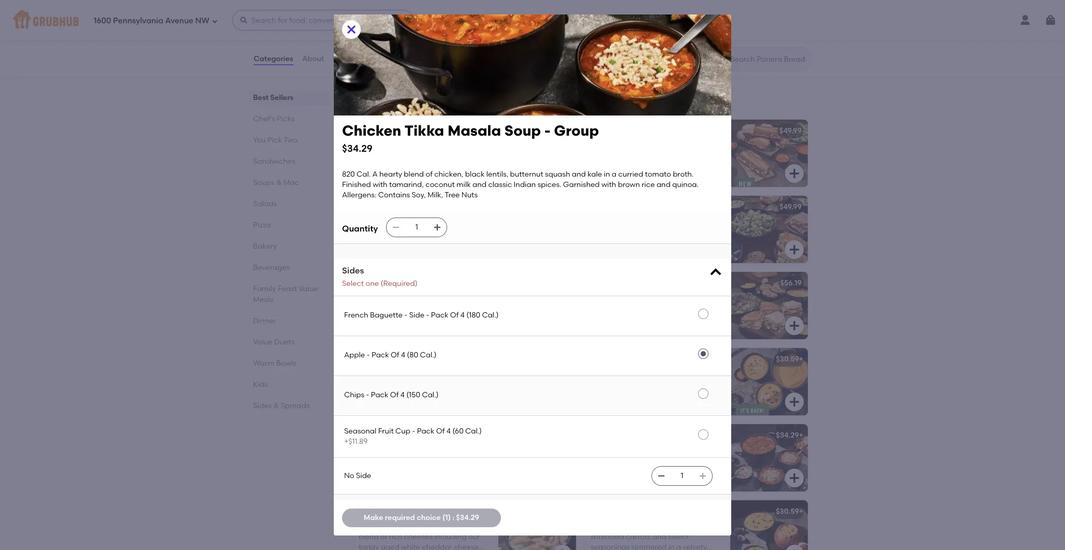 Task type: vqa. For each thing, say whether or not it's contained in the screenshot.
right BOX
no



Task type: locate. For each thing, give the bounding box(es) containing it.
including for a meal to feed the whole family. including any 4 toasted baguettes, 1 group soup or group mac & cheese, and 1 whole salad. serves 4-6.
[[591, 152, 623, 161]]

1 vertical spatial a
[[465, 522, 470, 531]]

serves right rice
[[657, 173, 679, 182]]

meals up chicken tikka masala soup - group $34.29
[[455, 95, 488, 108]]

0 horizontal spatial sides
[[253, 401, 272, 410]]

family feast value meals
[[351, 95, 488, 108], [253, 284, 318, 304]]

2 baguettes, from the left
[[675, 152, 713, 161]]

kids tab
[[253, 379, 326, 390]]

1 vertical spatial blend
[[359, 532, 379, 541]]

sides for sides select one (required)
[[342, 266, 364, 275]]

meal for a meal to feed the whole family. including any 3 toasted baguettes, 1 group soup or group mac & cheese, and 1 whole salad. serves 4-6.
[[366, 141, 384, 150]]

of
[[426, 170, 433, 179], [642, 314, 649, 323], [410, 391, 417, 399], [381, 532, 388, 541]]

baguettes, up black
[[444, 152, 481, 161]]

including inside a meal to feed the whole family, including any 3 flatbread pizzas and 2 whole salads. serves 4-6.
[[359, 228, 391, 237]]

salad, inside a meal to feed the whole family. includes 4 half sandwiches, 1 whole salad, 1 quart of soup, 1 whole french baguette, and 4 chocolate chippers. serves 4-6.
[[591, 314, 613, 323]]

salad, up baguette
[[591, 238, 612, 247]]

a for 4 toasted baguette family feast
[[591, 141, 596, 150]]

cheese, inside "a meal to feed the whole family. including any 3 toasted baguettes, 1 group soup or group mac & cheese, and 1 whole salad. serves 4-6."
[[457, 162, 484, 171]]

meal inside a meal to feed the whole family, including 4 half sandwiches, 1 whole salad, 1 group soup and 1 whole french baguette. serves 4-6.
[[366, 293, 384, 302]]

juice.
[[670, 28, 691, 37]]

$49.99
[[780, 127, 802, 135], [780, 203, 802, 211]]

no
[[344, 471, 355, 480]]

cal. inside 90 cal. organic apple juice. allergens: none
[[601, 28, 615, 37]]

1 horizontal spatial sides
[[342, 266, 364, 275]]

0 horizontal spatial soup,
[[418, 391, 438, 399]]

carrots
[[626, 532, 651, 541]]

a down the select
[[677, 543, 682, 550]]

4- up autumn
[[651, 336, 658, 344]]

the down 4 toasted baguette family feast at top right
[[644, 141, 655, 150]]

half inside a meal to feed the whole family, including 4 half sandwiches, 1 whole salad, 1 group soup, 1 whole french baguette and 4 chocolate chipper cookies. serves 4-6.
[[631, 228, 644, 237]]

3 inside "a meal to feed the whole family. including any 3 toasted baguettes, 1 group soup or group mac & cheese, and 1 whole salad. serves 4-6."
[[408, 152, 412, 161]]

of up baguette.
[[410, 391, 417, 399]]

sandwiches tab
[[253, 156, 326, 167]]

serves down the french baguette - side - pack of 4 (180 cal.)
[[421, 325, 444, 334]]

baguette up a meal to feed the whole family. including any 4 toasted baguettes, 1 group soup or group mac & cheese, and 1 whole salad. serves 4-6.
[[627, 127, 660, 135]]

1930 cal. tender shell pasta in a blend of rich cheeses including our tangy aged white cheddar chee
[[359, 522, 484, 550]]

cal. for organic
[[601, 28, 615, 37]]

4- inside a meal to feed the whole family. including any 4 toasted baguettes, 1 group soup or group mac & cheese, and 1 whole salad. serves 4-6.
[[681, 173, 688, 182]]

pizza
[[402, 203, 420, 211], [253, 221, 271, 229]]

1 vertical spatial flatbread
[[414, 228, 448, 237]]

meal inside a meal to feed the whole family. includes 4 half sandwiches, 1 whole salad, 1 quart of soup, 1 whole french baguette, and 4 chocolate chippers. serves 4-6.
[[598, 293, 616, 302]]

1 horizontal spatial half
[[631, 228, 644, 237]]

meal for a meal to feed the whole family, including any 3 flatbread pizzas and 2 whole salads. serves 4-6.
[[366, 217, 384, 226]]

soup for vegetarian autumn squash soup - group
[[690, 355, 708, 364]]

cal.) inside french baguette - side - pack of 4 (180 cal.) button
[[482, 311, 499, 320]]

mac
[[284, 178, 299, 187], [359, 507, 375, 516]]

the inside a meal to feed the whole family. includes 4 half sandwiches, 1 whole salad, 1 quart of soup, and 1 whole french baguette. serves 4-6.
[[412, 370, 423, 378]]

1 $30.59 from the top
[[776, 355, 800, 364]]

cal.
[[372, 28, 386, 37], [601, 28, 615, 37], [357, 170, 371, 179], [376, 522, 390, 531], [606, 522, 620, 531]]

3 flatbread pizza family feast image
[[499, 196, 576, 263]]

family. for a meal to feed the whole family. includes 4 half sandwiches, 1 whole salad, 1 quart of soup, 1 whole french baguette, and 4 chocolate chippers. serves 4-6.
[[680, 293, 702, 302]]

serves down baguette,
[[626, 336, 649, 344]]

a up 2
[[359, 217, 364, 226]]

0 vertical spatial in
[[604, 170, 610, 179]]

two
[[284, 136, 298, 144]]

0 vertical spatial includes
[[591, 304, 620, 313]]

820
[[342, 170, 355, 179]]

apple up chips
[[344, 351, 365, 360]]

1 vertical spatial $49.99
[[780, 203, 802, 211]]

1 horizontal spatial pizza
[[402, 203, 420, 211]]

1 vertical spatial organic
[[617, 28, 646, 37]]

in inside the 820 cal. a hearty blend of chicken, black lentils, butternut squash and kale in a curried tomato broth. finished with tamarind, coconut milk and classic indian spices. garnished with brown rice and quinoa. allergens: contains soy, milk, tree nuts
[[604, 170, 610, 179]]

salad, inside a meal to feed the whole family, including 4 half sandwiches, 1 whole salad, 1 group soup, 1 whole french baguette and 4 chocolate chipper cookies. serves 4-6.
[[591, 238, 612, 247]]

none down 'orange juice'
[[395, 38, 413, 47]]

1 horizontal spatial includes
[[591, 304, 620, 313]]

feed for a meal to feed the whole family. includes 4 half sandwiches, 1 whole salad, 1 quart of soup, and 1 whole french baguette. serves 4-6.
[[394, 370, 410, 378]]

apple up 90 cal. organic apple juice. allergens: none
[[622, 13, 643, 22]]

1 horizontal spatial soup,
[[650, 314, 670, 323]]

sides inside tab
[[253, 401, 272, 410]]

4 toasted baguette family feast
[[591, 127, 707, 135]]

1 cheese, from the left
[[457, 162, 484, 171]]

1 vertical spatial side
[[356, 471, 371, 480]]

cal. inside 830 cal. chopped broccoli, shredded carrots and select seasonings simmered in a velve
[[606, 522, 620, 531]]

family feast image
[[499, 272, 576, 339]]

allergens: for 160
[[359, 38, 393, 47]]

french down chips
[[359, 401, 383, 410]]

mac inside "a meal to feed the whole family. including any 3 toasted baguettes, 1 group soup or group mac & cheese, and 1 whole salad. serves 4-6."
[[432, 162, 448, 171]]

organic up 90
[[591, 13, 620, 22]]

family, up (180
[[448, 293, 471, 302]]

3 + from the top
[[800, 507, 804, 516]]

$56.19
[[781, 279, 802, 288]]

0 horizontal spatial half
[[396, 380, 410, 389]]

4
[[591, 127, 595, 135], [640, 152, 644, 161], [625, 228, 629, 237], [641, 249, 645, 258], [393, 304, 397, 313], [622, 304, 626, 313], [461, 311, 465, 320], [669, 325, 673, 334], [401, 351, 406, 360], [390, 380, 394, 389], [401, 391, 405, 400], [447, 427, 451, 435]]

mac inside a meal to feed the whole family. including any 4 toasted baguettes, 1 group soup or group mac & cheese, and 1 whole salad. serves 4-6.
[[664, 162, 680, 171]]

family. for a meal to feed the whole family. includes 4 half sandwiches, 1 whole salad, 1 quart of soup, and 1 whole french baguette. serves 4-6.
[[448, 370, 470, 378]]

2 mac from the left
[[664, 162, 680, 171]]

0 vertical spatial chicken
[[342, 122, 402, 139]]

2 cheese, from the left
[[689, 162, 716, 171]]

of
[[450, 311, 459, 320], [391, 351, 400, 360], [390, 391, 399, 400], [436, 427, 445, 435]]

juice up 160 cal. premium orange juice. allergens: none
[[388, 13, 407, 22]]

a meal to feed the whole family. includes 4 half sandwiches, 1 whole salad, 1 quart of soup, 1 whole french baguette, and 4 chocolate chippers. serves 4-6.
[[591, 293, 717, 344]]

a inside "a meal to feed the whole family. including any 3 toasted baguettes, 1 group soup or group mac & cheese, and 1 whole salad. serves 4-6."
[[359, 141, 364, 150]]

value up 3 toasted baguette family feast
[[422, 95, 453, 108]]

0 vertical spatial sandwiches,
[[646, 228, 689, 237]]

indian
[[514, 180, 536, 189]]

meal inside a meal to feed the whole family. including any 4 toasted baguettes, 1 group soup or group mac & cheese, and 1 whole salad. serves 4-6.
[[598, 141, 616, 150]]

sandwiches, up baguette,
[[644, 304, 688, 313]]

a for premium family feast
[[359, 370, 364, 378]]

0 vertical spatial salad,
[[591, 238, 612, 247]]

1 horizontal spatial or
[[633, 162, 640, 171]]

6. up (60
[[453, 401, 459, 410]]

0 vertical spatial salad,
[[591, 314, 613, 323]]

cheese, for a meal to feed the whole family. including any 4 toasted baguettes, 1 group soup or group mac & cheese, and 1 whole salad. serves 4-6.
[[689, 162, 716, 171]]

or for 3
[[400, 162, 408, 171]]

meal inside a meal to feed the whole family, including any 3 flatbread pizzas and 2 whole salads. serves 4-6.
[[366, 217, 384, 226]]

feed down the (required)
[[394, 293, 410, 302]]

sellers
[[270, 93, 294, 102]]

family, for family
[[448, 217, 471, 226]]

1 juice from the left
[[388, 13, 407, 22]]

the up the french baguette - side - pack of 4 (180 cal.)
[[412, 293, 423, 302]]

1 vertical spatial chocolate
[[675, 325, 712, 334]]

cal. for premium
[[372, 28, 386, 37]]

(required)
[[381, 279, 418, 288]]

$34.29 +
[[777, 431, 804, 440]]

a up "our"
[[465, 522, 470, 531]]

blend inside 1930 cal. tender shell pasta in a blend of rich cheeses including our tangy aged white cheddar chee
[[359, 532, 379, 541]]

reviews button
[[333, 40, 362, 78]]

meal for a meal to feed the whole family. including any 4 toasted baguettes, 1 group soup or group mac & cheese, and 1 whole salad. serves 4-6.
[[598, 141, 616, 150]]

Input item quantity number field
[[406, 218, 428, 237], [671, 467, 694, 485]]

any up 'curried'
[[625, 152, 638, 161]]

soup up tamarind, at left
[[382, 162, 399, 171]]

chef's picks tab
[[253, 113, 326, 124]]

family. inside "a meal to feed the whole family. including any 3 toasted baguettes, 1 group soup or group mac & cheese, and 1 whole salad. serves 4-6."
[[448, 141, 470, 150]]

of left (60
[[436, 427, 445, 435]]

1 horizontal spatial with
[[602, 180, 617, 189]]

2 including from the left
[[591, 152, 623, 161]]

to inside a meal to feed the whole family, including 4 half sandwiches, 1 whole salad, 1 group soup, 1 whole french baguette and 4 chocolate chipper cookies. serves 4-6.
[[617, 217, 625, 226]]

to inside a meal to feed the whole family. including any 4 toasted baguettes, 1 group soup or group mac & cheese, and 1 whole salad. serves 4-6.
[[617, 141, 625, 150]]

including down 'pasta'
[[435, 532, 467, 541]]

including for a meal to feed the whole family. including any 3 toasted baguettes, 1 group soup or group mac & cheese, and 1 whole salad. serves 4-6.
[[359, 152, 391, 161]]

0 horizontal spatial soup
[[382, 162, 399, 171]]

svg image
[[240, 16, 248, 24], [345, 23, 358, 36], [557, 54, 569, 66], [789, 54, 801, 66], [789, 167, 801, 180], [392, 223, 400, 231], [789, 244, 801, 256], [709, 265, 724, 280], [699, 472, 707, 480], [789, 548, 801, 550]]

+ for vegetarian autumn squash soup - group
[[800, 355, 804, 364]]

4 inside a meal to feed the whole family, including 4 half sandwiches, 1 whole salad, 1 group soup and 1 whole french baguette. serves 4-6.
[[393, 304, 397, 313]]

0 horizontal spatial salad,
[[359, 391, 381, 399]]

tikka inside chicken tikka masala soup - group $34.29
[[405, 122, 444, 139]]

chocolate down soup,
[[647, 249, 684, 258]]

and inside 830 cal. chopped broccoli, shredded carrots and select seasonings simmered in a velve
[[653, 532, 667, 541]]

chips - pack of 4 (150 cal.)
[[344, 391, 439, 400]]

feast down beverages tab
[[278, 284, 297, 293]]

sides inside sides select one (required)
[[342, 266, 364, 275]]

0 vertical spatial sandwiches,
[[644, 304, 688, 313]]

allergens: inside 160 cal. premium orange juice. allergens: none
[[359, 38, 393, 47]]

cup
[[396, 427, 411, 435]]

the inside a meal to feed the whole family, including 4 half sandwiches, 1 whole salad, 1 group soup, 1 whole french baguette and 4 chocolate chipper cookies. serves 4-6.
[[644, 217, 655, 226]]

2 horizontal spatial $34.29
[[777, 431, 800, 440]]

1 horizontal spatial salad,
[[591, 238, 612, 247]]

soup, inside a meal to feed the whole family. includes 4 half sandwiches, 1 whole salad, 1 quart of soup, and 1 whole french baguette. serves 4-6.
[[418, 391, 438, 399]]

2 or from the left
[[633, 162, 640, 171]]

allergens: down 'finished'
[[342, 191, 377, 200]]

allergens: inside the 820 cal. a hearty blend of chicken, black lentils, butternut squash and kale in a curried tomato broth. finished with tamarind, coconut milk and classic indian spices. garnished with brown rice and quinoa. allergens: contains soy, milk, tree nuts
[[342, 191, 377, 200]]

cookies.
[[591, 259, 621, 268]]

2 $30.59 from the top
[[776, 507, 800, 516]]

1 horizontal spatial mac
[[664, 162, 680, 171]]

mac & cheese - group
[[359, 507, 439, 516]]

meal down contains
[[366, 217, 384, 226]]

tomato
[[645, 170, 672, 179]]

0 vertical spatial soup,
[[650, 314, 670, 323]]

cal. right 90
[[601, 28, 615, 37]]

6. inside a meal to feed the whole family, including 4 half sandwiches, 1 whole salad, 1 group soup and 1 whole french baguette. serves 4-6.
[[453, 325, 459, 334]]

salad, for french
[[359, 391, 381, 399]]

chicken
[[342, 122, 402, 139], [591, 431, 620, 440]]

group up rice
[[641, 162, 662, 171]]

masala for chicken tikka masala soup - group $34.29
[[448, 122, 501, 139]]

autumn
[[632, 355, 660, 364]]

soup, up baguette,
[[650, 314, 670, 323]]

the down '3 flatbread pizza family feast'
[[412, 217, 423, 226]]

$30.59 for 1930 cal. tender shell pasta in a blend of rich cheeses including our tangy aged white cheddar chee
[[776, 507, 800, 516]]

beverages
[[253, 263, 290, 272]]

sandwiches, for and
[[412, 380, 456, 389]]

pizza down soy,
[[402, 203, 420, 211]]

0 vertical spatial premium
[[388, 28, 419, 37]]

soup
[[505, 122, 541, 139], [690, 355, 708, 364], [671, 431, 689, 440]]

chicken for chicken tikka masala soup - group
[[591, 431, 620, 440]]

salad,
[[591, 238, 612, 247], [359, 314, 380, 323]]

milk
[[457, 180, 471, 189]]

to inside a meal to feed the whole family. includes 4 half sandwiches, 1 whole salad, 1 quart of soup, and 1 whole french baguette. serves 4-6.
[[385, 370, 393, 378]]

french inside french baguette - side - pack of 4 (180 cal.) button
[[344, 311, 369, 320]]

salad, for baguette
[[591, 238, 612, 247]]

family, up pizzas
[[448, 217, 471, 226]]

to for a meal to feed the whole family. including any 4 toasted baguettes, 1 group soup or group mac & cheese, and 1 whole salad. serves 4-6.
[[617, 141, 625, 150]]

a meal to feed the whole family. includes 4 half sandwiches, 1 whole salad, 1 quart of soup, and 1 whole french baguette. serves 4-6.
[[359, 370, 485, 410]]

sides for sides & spreads
[[253, 401, 272, 410]]

any inside a meal to feed the whole family, including any 3 flatbread pizzas and 2 whole salads. serves 4-6.
[[393, 228, 406, 237]]

1600 pennsylvania avenue nw
[[94, 16, 210, 25]]

to down family feast
[[385, 293, 393, 302]]

feast up 3 toasted baguette family feast
[[389, 95, 420, 108]]

premium family feast with cookies image
[[731, 272, 808, 339]]

search icon image
[[714, 53, 727, 65]]

juice
[[388, 13, 407, 22], [645, 13, 664, 22]]

pack
[[431, 311, 449, 320], [372, 351, 389, 360], [371, 391, 389, 400], [417, 427, 435, 435]]

masala
[[448, 122, 501, 139], [643, 431, 669, 440]]

sides select one (required)
[[342, 266, 418, 288]]

of up the aged
[[381, 532, 388, 541]]

1 horizontal spatial cheese,
[[689, 162, 716, 171]]

quart
[[619, 314, 640, 323], [387, 391, 408, 399]]

baguettes, up broth. at the top of the page
[[675, 152, 713, 161]]

0 horizontal spatial in
[[457, 522, 463, 531]]

cal. for tender
[[376, 522, 390, 531]]

any up salads.
[[393, 228, 406, 237]]

soups
[[253, 178, 275, 187]]

1 + from the top
[[800, 355, 804, 364]]

cal. for chopped
[[606, 522, 620, 531]]

1 mac from the left
[[432, 162, 448, 171]]

warm bowls
[[253, 359, 296, 368]]

1 horizontal spatial none
[[627, 38, 645, 47]]

baguettes, inside a meal to feed the whole family. including any 4 toasted baguettes, 1 group soup or group mac & cheese, and 1 whole salad. serves 4-6.
[[675, 152, 713, 161]]

to down family feast with cookies
[[617, 217, 625, 226]]

salad, up seasonal
[[359, 391, 381, 399]]

1 horizontal spatial half
[[628, 304, 642, 313]]

svg image
[[1045, 14, 1058, 26], [212, 18, 218, 24], [557, 167, 569, 180], [434, 223, 442, 231], [789, 320, 801, 332], [789, 396, 801, 408], [658, 472, 666, 480], [789, 472, 801, 484], [557, 548, 569, 550]]

& for mac & cheese - group
[[376, 507, 382, 516]]

& for sides & spreads
[[274, 401, 279, 410]]

make
[[364, 513, 383, 522]]

90
[[591, 28, 600, 37]]

toasted down 3 toasted baguette family feast
[[414, 152, 442, 161]]

1 vertical spatial sandwiches,
[[412, 380, 456, 389]]

the up baguette,
[[644, 293, 655, 302]]

0 horizontal spatial family feast value meals
[[253, 284, 318, 304]]

any for a meal to feed the whole family. including any 3 toasted baguettes, 1 group soup or group mac & cheese, and 1 whole salad. serves 4-6.
[[393, 152, 406, 161]]

& up coconut
[[450, 162, 455, 171]]

and down the tomato
[[657, 180, 671, 189]]

premium family feast image
[[499, 348, 576, 416]]

organic inside 90 cal. organic apple juice. allergens: none
[[617, 28, 646, 37]]

the for a meal to feed the whole family, including any 3 flatbread pizzas and 2 whole salads. serves 4-6.
[[412, 217, 423, 226]]

0 horizontal spatial mac
[[284, 178, 299, 187]]

warm
[[253, 359, 275, 368]]

in right :
[[457, 522, 463, 531]]

0 horizontal spatial value
[[253, 338, 273, 346]]

family, inside a meal to feed the whole family, including any 3 flatbread pizzas and 2 whole salads. serves 4-6.
[[448, 217, 471, 226]]

family.
[[448, 141, 470, 150], [680, 141, 702, 150], [680, 293, 702, 302], [448, 370, 470, 378]]

contains
[[378, 191, 410, 200]]

2 horizontal spatial value
[[422, 95, 453, 108]]

1 vertical spatial soup,
[[418, 391, 438, 399]]

soup for 3
[[382, 162, 399, 171]]

0 horizontal spatial quart
[[387, 391, 408, 399]]

includes for baguette,
[[591, 304, 620, 313]]

a up 'finished'
[[359, 141, 364, 150]]

includes inside a meal to feed the whole family. includes 4 half sandwiches, 1 whole salad, 1 quart of soup, and 1 whole french baguette. serves 4-6.
[[359, 380, 388, 389]]

baguettes, inside "a meal to feed the whole family. including any 3 toasted baguettes, 1 group soup or group mac & cheese, and 1 whole salad. serves 4-6."
[[444, 152, 481, 161]]

french inside a meal to feed the whole family, including 4 half sandwiches, 1 whole salad, 1 group soup, 1 whole french baguette and 4 chocolate chipper cookies. serves 4-6.
[[689, 238, 713, 247]]

the for a meal to feed the whole family. includes 4 half sandwiches, 1 whole salad, 1 quart of soup, and 1 whole french baguette. serves 4-6.
[[412, 370, 423, 378]]

2 vertical spatial a
[[677, 543, 682, 550]]

2 vertical spatial apple
[[344, 351, 365, 360]]

meal for a meal to feed the whole family. includes 4 half sandwiches, 1 whole salad, 1 quart of soup, and 1 whole french baguette. serves 4-6.
[[366, 370, 384, 378]]

4- right the tomato
[[681, 173, 688, 182]]

select
[[342, 279, 364, 288]]

a inside a meal to feed the whole family, including any 3 flatbread pizzas and 2 whole salads. serves 4-6.
[[359, 217, 364, 226]]

1 horizontal spatial including
[[591, 152, 623, 161]]

0 horizontal spatial masala
[[448, 122, 501, 139]]

2 vertical spatial +
[[800, 507, 804, 516]]

choice
[[417, 513, 441, 522]]

feast up broth. at the top of the page
[[687, 127, 707, 135]]

4- left milk
[[449, 173, 456, 182]]

value duets tab
[[253, 337, 326, 348]]

0 horizontal spatial baguettes,
[[444, 152, 481, 161]]

0 vertical spatial chocolate
[[647, 249, 684, 258]]

4- right salads.
[[438, 238, 445, 247]]

any inside a meal to feed the whole family. including any 4 toasted baguettes, 1 group soup or group mac & cheese, and 1 whole salad. serves 4-6.
[[625, 152, 638, 161]]

1 horizontal spatial blend
[[404, 170, 424, 179]]

masala inside chicken tikka masala soup - group $34.29
[[448, 122, 501, 139]]

group
[[554, 122, 599, 139], [715, 355, 737, 364], [406, 431, 429, 440], [695, 431, 718, 440], [417, 507, 439, 516]]

sandwiches, inside a meal to feed the whole family, including 4 half sandwiches, 1 whole salad, 1 group soup, 1 whole french baguette and 4 chocolate chipper cookies. serves 4-6.
[[646, 228, 689, 237]]

feast down 'tree'
[[447, 203, 467, 211]]

soup inside a meal to feed the whole family. including any 4 toasted baguettes, 1 group soup or group mac & cheese, and 1 whole salad. serves 4-6.
[[614, 162, 631, 171]]

0 vertical spatial side
[[410, 311, 425, 320]]

blend up tangy
[[359, 532, 379, 541]]

1 vertical spatial includes
[[359, 380, 388, 389]]

0 horizontal spatial salad,
[[359, 314, 380, 323]]

2 with from the left
[[602, 180, 617, 189]]

1 none from the left
[[395, 38, 413, 47]]

soup inside chicken tikka masala soup - group $34.29
[[505, 122, 541, 139]]

toasted up kale
[[597, 127, 625, 135]]

main navigation navigation
[[0, 0, 1066, 40]]

feed inside a meal to feed the whole family, including 4 half sandwiches, 1 whole salad, 1 group soup, 1 whole french baguette and 4 chocolate chipper cookies. serves 4-6.
[[626, 217, 642, 226]]

1 vertical spatial sides
[[253, 401, 272, 410]]

includes inside a meal to feed the whole family. includes 4 half sandwiches, 1 whole salad, 1 quart of soup, 1 whole french baguette, and 4 chocolate chippers. serves 4-6.
[[591, 304, 620, 313]]

family, inside a meal to feed the whole family, including 4 half sandwiches, 1 whole salad, 1 group soup, 1 whole french baguette and 4 chocolate chipper cookies. serves 4-6.
[[680, 217, 703, 226]]

chicken tikka masala soup - group
[[591, 431, 718, 440]]

with down kale
[[602, 180, 617, 189]]

organic down organic apple juice
[[617, 28, 646, 37]]

1 horizontal spatial side
[[410, 311, 425, 320]]

french baguette - side - pack of 4 (180 cal.)
[[344, 311, 499, 320]]

including inside a meal to feed the whole family, including 4 half sandwiches, 1 whole salad, 1 group soup, 1 whole french baguette and 4 chocolate chipper cookies. serves 4-6.
[[591, 228, 623, 237]]

or up tamarind, at left
[[400, 162, 408, 171]]

2 horizontal spatial soup
[[614, 162, 631, 171]]

or up brown
[[633, 162, 640, 171]]

0 horizontal spatial none
[[395, 38, 413, 47]]

2 $49.99 from the top
[[780, 203, 802, 211]]

0 horizontal spatial half
[[399, 304, 412, 313]]

1 horizontal spatial sandwiches,
[[644, 304, 688, 313]]

to up 'curried'
[[617, 141, 625, 150]]

cal. inside the 820 cal. a hearty blend of chicken, black lentils, butternut squash and kale in a curried tomato broth. finished with tamarind, coconut milk and classic indian spices. garnished with brown rice and quinoa. allergens: contains soy, milk, tree nuts
[[357, 170, 371, 179]]

family feast value meals up dinner tab
[[253, 284, 318, 304]]

french inside a meal to feed the whole family. includes 4 half sandwiches, 1 whole salad, 1 quart of soup, 1 whole french baguette, and 4 chocolate chippers. serves 4-6.
[[591, 325, 615, 334]]

mac up quinoa.
[[664, 162, 680, 171]]

salad, inside a meal to feed the whole family. includes 4 half sandwiches, 1 whole salad, 1 quart of soup, and 1 whole french baguette. serves 4-6.
[[359, 391, 381, 399]]

warm bowls tab
[[253, 358, 326, 369]]

0 horizontal spatial meals
[[253, 295, 274, 304]]

1 horizontal spatial masala
[[643, 431, 669, 440]]

chopped
[[621, 522, 655, 531]]

soup for chicken tikka masala soup - group
[[671, 431, 689, 440]]

whole inside a meal to feed the whole family. includes 4 half sandwiches, 1 whole salad, 1 quart of soup, and 1 whole french baguette. serves 4-6.
[[425, 370, 446, 378]]

a left 'curried'
[[612, 170, 617, 179]]

best sellers
[[253, 93, 294, 102]]

the for a meal to feed the whole family, including 4 half sandwiches, 1 whole salad, 1 group soup, 1 whole french baguette and 4 chocolate chipper cookies. serves 4-6.
[[644, 217, 655, 226]]

family. for a meal to feed the whole family. including any 3 toasted baguettes, 1 group soup or group mac & cheese, and 1 whole salad. serves 4-6.
[[448, 141, 470, 150]]

2 horizontal spatial apple
[[648, 28, 669, 37]]

and down black
[[473, 180, 487, 189]]

0 horizontal spatial salad.
[[402, 173, 423, 182]]

1 vertical spatial salad,
[[359, 391, 381, 399]]

1 horizontal spatial chicken
[[591, 431, 620, 440]]

0 horizontal spatial mac
[[432, 162, 448, 171]]

tikka for chicken tikka masala soup - group
[[622, 431, 641, 440]]

any for a meal to feed the whole family. including any 4 toasted baguettes, 1 group soup or group mac & cheese, and 1 whole salad. serves 4-6.
[[625, 152, 638, 161]]

a inside 1930 cal. tender shell pasta in a blend of rich cheeses including our tangy aged white cheddar chee
[[465, 522, 470, 531]]

1 horizontal spatial juice
[[645, 13, 664, 22]]

+
[[800, 355, 804, 364], [800, 431, 804, 440], [800, 507, 804, 516]]

1 vertical spatial quart
[[387, 391, 408, 399]]

apple
[[622, 13, 643, 22], [648, 28, 669, 37], [344, 351, 365, 360]]

cheese, inside a meal to feed the whole family. including any 4 toasted baguettes, 1 group soup or group mac & cheese, and 1 whole salad. serves 4-6.
[[689, 162, 716, 171]]

group for vegetarian autumn squash soup - group
[[715, 355, 737, 364]]

6. inside a meal to feed the whole family. includes 4 half sandwiches, 1 whole salad, 1 quart of soup, 1 whole french baguette, and 4 chocolate chippers. serves 4-6.
[[658, 336, 664, 344]]

includes up the chippers.
[[591, 304, 620, 313]]

including up baguette
[[591, 228, 623, 237]]

and inside a meal to feed the whole family, including 4 half sandwiches, 1 whole salad, 1 group soup, 1 whole french baguette and 4 chocolate chipper cookies. serves 4-6.
[[625, 249, 639, 258]]

toasted up hearty
[[365, 127, 393, 135]]

1 vertical spatial sandwiches,
[[414, 304, 457, 313]]

apple - pack of 4 (80 cal.)
[[344, 351, 437, 360]]

blend
[[404, 170, 424, 179], [359, 532, 379, 541]]

to inside "a meal to feed the whole family. including any 3 toasted baguettes, 1 group soup or group mac & cheese, and 1 whole salad. serves 4-6."
[[385, 141, 393, 150]]

1 horizontal spatial salad.
[[634, 173, 655, 182]]

and left (180
[[428, 314, 442, 323]]

2 vertical spatial in
[[669, 543, 675, 550]]

baguette,
[[617, 325, 651, 334]]

$34.29
[[342, 142, 373, 154], [777, 431, 800, 440], [456, 513, 479, 522]]

soup, for 4
[[650, 314, 670, 323]]

meals up dinner
[[253, 295, 274, 304]]

feed down premium family feast
[[394, 370, 410, 378]]

the
[[412, 141, 423, 150], [644, 141, 655, 150], [412, 217, 423, 226], [644, 217, 655, 226], [412, 293, 423, 302], [644, 293, 655, 302], [412, 370, 423, 378]]

family. inside a meal to feed the whole family. includes 4 half sandwiches, 1 whole salad, 1 quart of soup, 1 whole french baguette, and 4 chocolate chippers. serves 4-6.
[[680, 293, 702, 302]]

a inside the 820 cal. a hearty blend of chicken, black lentils, butternut squash and kale in a curried tomato broth. finished with tamarind, coconut milk and classic indian spices. garnished with brown rice and quinoa. allergens: contains soy, milk, tree nuts
[[373, 170, 378, 179]]

duets
[[275, 338, 295, 346]]

chicken for chicken tikka masala soup - group $34.29
[[342, 122, 402, 139]]

6. down pizzas
[[445, 238, 452, 247]]

Search Panera Bread search field
[[730, 54, 809, 64]]

cal. up shredded on the bottom right of page
[[606, 522, 620, 531]]

2 horizontal spatial in
[[669, 543, 675, 550]]

tender
[[392, 522, 416, 531]]

1 or from the left
[[400, 162, 408, 171]]

and right (150
[[440, 391, 454, 399]]

2 + from the top
[[800, 431, 804, 440]]

(60
[[453, 427, 464, 435]]

and right baguette
[[625, 249, 639, 258]]

1 $30.59 + from the top
[[776, 355, 804, 364]]

2 none from the left
[[627, 38, 645, 47]]

$4.29
[[552, 13, 570, 22]]

including up 2
[[359, 228, 391, 237]]

0 horizontal spatial includes
[[359, 380, 388, 389]]

$30.59 + for a meal to feed the whole family. includes 4 half sandwiches, 1 whole salad, 1 quart of soup, and 1 whole french baguette. serves 4-6.
[[776, 355, 804, 364]]

to for a meal to feed the whole family, including any 3 flatbread pizzas and 2 whole salads. serves 4-6.
[[385, 217, 393, 226]]

0 horizontal spatial juice
[[388, 13, 407, 22]]

0 horizontal spatial including
[[359, 152, 391, 161]]

french inside a meal to feed the whole family, including 4 half sandwiches, 1 whole salad, 1 group soup and 1 whole french baguette. serves 4-6.
[[359, 325, 383, 334]]

cal. up 'finished'
[[357, 170, 371, 179]]

0 vertical spatial mac
[[284, 178, 299, 187]]

sandwiches, up soup,
[[646, 228, 689, 237]]

toasted
[[365, 127, 393, 135], [597, 127, 625, 135], [414, 152, 442, 161], [646, 152, 674, 161]]

soup, for serves
[[418, 391, 438, 399]]

0 horizontal spatial input item quantity number field
[[406, 218, 428, 237]]

including down one
[[359, 304, 391, 313]]

with
[[638, 203, 654, 211]]

1 vertical spatial family feast value meals
[[253, 284, 318, 304]]

bakery
[[253, 242, 277, 251]]

pasta
[[435, 522, 456, 531]]

and right baguette,
[[653, 325, 667, 334]]

meal for a meal to feed the whole family. includes 4 half sandwiches, 1 whole salad, 1 quart of soup, 1 whole french baguette, and 4 chocolate chippers. serves 4-6.
[[598, 293, 616, 302]]

$34.29 inside chicken tikka masala soup - group $34.29
[[342, 142, 373, 154]]

1 with from the left
[[373, 180, 388, 189]]

0 horizontal spatial sandwiches,
[[412, 380, 456, 389]]

1 vertical spatial meals
[[253, 295, 274, 304]]

a inside a meal to feed the whole family, including 4 half sandwiches, 1 whole salad, 1 group soup and 1 whole french baguette. serves 4-6.
[[359, 293, 364, 302]]

1 horizontal spatial a
[[612, 170, 617, 179]]

cal.) right (180
[[482, 311, 499, 320]]

0 horizontal spatial flatbread
[[365, 203, 400, 211]]

a up baguette
[[591, 217, 596, 226]]

1 horizontal spatial mac
[[359, 507, 375, 516]]

baguette for 3
[[395, 127, 428, 135]]

1 horizontal spatial input item quantity number field
[[671, 467, 694, 485]]

0 vertical spatial apple
[[622, 13, 643, 22]]

a for family feast
[[359, 293, 364, 302]]

serves right salads.
[[414, 238, 437, 247]]

$30.59 + for 1930 cal. tender shell pasta in a blend of rich cheeses including our tangy aged white cheddar chee
[[776, 507, 804, 516]]

cal. inside 1930 cal. tender shell pasta in a blend of rich cheeses including our tangy aged white cheddar chee
[[376, 522, 390, 531]]

2 salad. from the left
[[634, 173, 655, 182]]

to up salads.
[[385, 217, 393, 226]]

seasonal
[[344, 427, 377, 435]]

group inside chicken tikka masala soup - group $34.29
[[554, 122, 599, 139]]

& right soups
[[276, 178, 282, 187]]

cookies
[[656, 203, 685, 211]]

+ for chicken tikka masala soup - group
[[800, 431, 804, 440]]

1 horizontal spatial sandwiches,
[[646, 228, 689, 237]]

family. for a meal to feed the whole family. including any 4 toasted baguettes, 1 group soup or group mac & cheese, and 1 whole salad. serves 4-6.
[[680, 141, 702, 150]]

mac inside tab
[[284, 178, 299, 187]]

1 horizontal spatial salad,
[[591, 314, 613, 323]]

1 vertical spatial soup
[[690, 355, 708, 364]]

1 $49.99 from the top
[[780, 127, 802, 135]]

sandwiches, inside a meal to feed the whole family. includes 4 half sandwiches, 1 whole salad, 1 quart of soup, and 1 whole french baguette. serves 4-6.
[[412, 380, 456, 389]]

the inside a meal to feed the whole family. includes 4 half sandwiches, 1 whole salad, 1 quart of soup, 1 whole french baguette, and 4 chocolate chippers. serves 4-6.
[[644, 293, 655, 302]]

1 salad. from the left
[[402, 173, 423, 182]]

1 vertical spatial half
[[396, 380, 410, 389]]

sandwiches, up (150
[[412, 380, 456, 389]]

a for 3 flatbread pizza family feast
[[359, 217, 364, 226]]

mac down the sandwiches tab
[[284, 178, 299, 187]]

french
[[689, 238, 713, 247], [344, 311, 369, 320], [359, 325, 383, 334], [591, 325, 615, 334], [359, 401, 383, 410]]

french left baguette.
[[359, 325, 383, 334]]

cheese, up milk
[[457, 162, 484, 171]]

mac & cheese - group image
[[499, 500, 576, 550]]

1 horizontal spatial value
[[299, 284, 318, 293]]

including inside "a meal to feed the whole family. including any 3 toasted baguettes, 1 group soup or group mac & cheese, and 1 whole salad. serves 4-6."
[[359, 152, 391, 161]]

- inside chicken tikka masala soup - group $34.29
[[545, 122, 551, 139]]

1 horizontal spatial $34.29
[[456, 513, 479, 522]]

1 horizontal spatial quart
[[619, 314, 640, 323]]

value
[[422, 95, 453, 108], [299, 284, 318, 293], [253, 338, 273, 346]]

0 horizontal spatial tikka
[[405, 122, 444, 139]]

1 baguettes, from the left
[[444, 152, 481, 161]]

blend up tamarind, at left
[[404, 170, 424, 179]]

pack up baguette.
[[371, 391, 389, 400]]

2 $30.59 + from the top
[[776, 507, 804, 516]]

1 vertical spatial $30.59 +
[[776, 507, 804, 516]]

1 vertical spatial tikka
[[622, 431, 641, 440]]

sandwiches, for and
[[414, 304, 457, 313]]

1 horizontal spatial meals
[[455, 95, 488, 108]]

input item quantity number field down chicken tikka masala soup - group
[[671, 467, 694, 485]]

family feast value meals up 3 toasted baguette family feast
[[351, 95, 488, 108]]

to inside a meal to feed the whole family. includes 4 half sandwiches, 1 whole salad, 1 quart of soup, 1 whole french baguette, and 4 chocolate chippers. serves 4-6.
[[617, 293, 625, 302]]

of up coconut
[[426, 170, 433, 179]]

1 including from the left
[[359, 152, 391, 161]]



Task type: describe. For each thing, give the bounding box(es) containing it.
4- inside a meal to feed the whole family, including 4 half sandwiches, 1 whole salad, 1 group soup, 1 whole french baguette and 4 chocolate chipper cookies. serves 4-6.
[[647, 259, 655, 268]]

group up garnished
[[591, 162, 612, 171]]

of inside the 820 cal. a hearty blend of chicken, black lentils, butternut squash and kale in a curried tomato broth. finished with tamarind, coconut milk and classic indian spices. garnished with brown rice and quinoa. allergens: contains soy, milk, tree nuts
[[426, 170, 433, 179]]

4- inside a meal to feed the whole family. includes 4 half sandwiches, 1 whole salad, 1 quart of soup, and 1 whole french baguette. serves 4-6.
[[446, 401, 453, 410]]

family feast with cookies image
[[731, 196, 808, 263]]

sandwiches, for 1
[[644, 304, 688, 313]]

6. inside "a meal to feed the whole family. including any 3 toasted baguettes, 1 group soup or group mac & cheese, and 1 whole salad. serves 4-6."
[[456, 173, 462, 182]]

or for 4
[[633, 162, 640, 171]]

whole inside a meal to feed the whole family. includes 4 half sandwiches, 1 whole salad, 1 quart of soup, 1 whole french baguette, and 4 chocolate chippers. serves 4-6.
[[657, 293, 678, 302]]

feed for a meal to feed the whole family. includes 4 half sandwiches, 1 whole salad, 1 quart of soup, 1 whole french baguette, and 4 chocolate chippers. serves 4-6.
[[626, 293, 642, 302]]

a meal to feed the whole family, including 4 half sandwiches, 1 whole salad, 1 group soup, 1 whole french baguette and 4 chocolate chipper cookies. serves 4-6.
[[591, 217, 716, 268]]

white
[[401, 543, 420, 550]]

cal.) inside chips - pack of 4 (150 cal.) button
[[422, 391, 439, 400]]

including inside 1930 cal. tender shell pasta in a blend of rich cheeses including our tangy aged white cheddar chee
[[435, 532, 467, 541]]

spreads
[[281, 401, 310, 410]]

family, for cookies
[[680, 217, 703, 226]]

group for chicken tikka masala soup - group $34.29
[[554, 122, 599, 139]]

broth.
[[673, 170, 694, 179]]

orange juice image
[[499, 6, 576, 74]]

cal.) inside apple - pack of 4 (80 cal.) button
[[420, 351, 437, 360]]

including for a meal to feed the whole family, including 4 half sandwiches, 1 whole salad, 1 group soup and 1 whole french baguette. serves 4-6.
[[359, 304, 391, 313]]

you pick two
[[253, 136, 298, 144]]

4- inside "a meal to feed the whole family. including any 3 toasted baguettes, 1 group soup or group mac & cheese, and 1 whole salad. serves 4-6."
[[449, 173, 456, 182]]

sides & spreads tab
[[253, 400, 326, 411]]

(80
[[407, 351, 419, 360]]

quart for baguette,
[[619, 314, 640, 323]]

of left (180
[[450, 311, 459, 320]]

categories button
[[253, 40, 294, 78]]

salad. for 4
[[634, 173, 655, 182]]

feed for a meal to feed the whole family. including any 3 toasted baguettes, 1 group soup or group mac & cheese, and 1 whole salad. serves 4-6.
[[394, 141, 410, 150]]

group inside turkey chili - group button
[[406, 431, 429, 440]]

serves inside "a meal to feed the whole family. including any 3 toasted baguettes, 1 group soup or group mac & cheese, and 1 whole salad. serves 4-6."
[[424, 173, 447, 182]]

squash
[[662, 355, 688, 364]]

4 toasted baguette family feast image
[[731, 120, 808, 187]]

sandwiches, for 1
[[646, 228, 689, 237]]

best sellers tab
[[253, 92, 326, 103]]

chippers.
[[591, 336, 625, 344]]

- inside chips - pack of 4 (150 cal.) button
[[366, 391, 369, 400]]

turkey chili - group image
[[499, 424, 576, 492]]

- inside apple - pack of 4 (80 cal.) button
[[367, 351, 370, 360]]

6. inside a meal to feed the whole family, including 4 half sandwiches, 1 whole salad, 1 group soup, 1 whole french baguette and 4 chocolate chipper cookies. serves 4-6.
[[655, 259, 661, 268]]

in inside 830 cal. chopped broccoli, shredded carrots and select seasonings simmered in a velve
[[669, 543, 675, 550]]

sandwiches
[[253, 157, 296, 166]]

flatbread inside a meal to feed the whole family, including any 3 flatbread pizzas and 2 whole salads. serves 4-6.
[[414, 228, 448, 237]]

6. inside a meal to feed the whole family. including any 4 toasted baguettes, 1 group soup or group mac & cheese, and 1 whole salad. serves 4-6.
[[688, 173, 694, 182]]

tree
[[445, 191, 460, 200]]

feast right one
[[384, 279, 404, 288]]

group for chicken tikka masala soup - group
[[695, 431, 718, 440]]

1 horizontal spatial family feast value meals
[[351, 95, 488, 108]]

to for a meal to feed the whole family. includes 4 half sandwiches, 1 whole salad, 1 quart of soup, 1 whole french baguette, and 4 chocolate chippers. serves 4-6.
[[617, 293, 625, 302]]

in inside 1930 cal. tender shell pasta in a blend of rich cheeses including our tangy aged white cheddar chee
[[457, 522, 463, 531]]

4 inside a meal to feed the whole family. includes 4 half sandwiches, 1 whole salad, 1 quart of soup, and 1 whole french baguette. serves 4-6.
[[390, 380, 394, 389]]

chicken tikka masala soup - group image
[[731, 424, 808, 492]]

& inside "a meal to feed the whole family. including any 3 toasted baguettes, 1 group soup or group mac & cheese, and 1 whole salad. serves 4-6."
[[450, 162, 455, 171]]

baguette inside french baguette - side - pack of 4 (180 cal.) button
[[370, 311, 403, 320]]

and inside a meal to feed the whole family. including any 4 toasted baguettes, 1 group soup or group mac & cheese, and 1 whole salad. serves 4-6.
[[591, 173, 605, 182]]

brown
[[618, 180, 640, 189]]

a inside 830 cal. chopped broccoli, shredded carrots and select seasonings simmered in a velve
[[677, 543, 682, 550]]

value duets
[[253, 338, 295, 346]]

nw
[[195, 16, 210, 25]]

- inside seasonal fruit cup - pack of 4 (60 cal.) +$11.89
[[412, 427, 416, 435]]

family feast with cookies
[[591, 203, 685, 211]]

toasted inside "a meal to feed the whole family. including any 3 toasted baguettes, 1 group soup or group mac & cheese, and 1 whole salad. serves 4-6."
[[414, 152, 442, 161]]

family feast value meals tab
[[253, 283, 326, 305]]

premium inside 160 cal. premium orange juice. allergens: none
[[388, 28, 419, 37]]

+$11.89
[[344, 437, 368, 446]]

160
[[359, 28, 370, 37]]

1 vertical spatial $34.29
[[777, 431, 800, 440]]

3 inside a meal to feed the whole family, including any 3 flatbread pizzas and 2 whole salads. serves 4-6.
[[408, 228, 412, 237]]

pizza tab
[[253, 220, 326, 230]]

cheese
[[384, 507, 410, 516]]

0 vertical spatial meals
[[455, 95, 488, 108]]

meal for a meal to feed the whole family, including 4 half sandwiches, 1 whole salad, 1 group soup, 1 whole french baguette and 4 chocolate chipper cookies. serves 4-6.
[[598, 217, 616, 226]]

1 vertical spatial value
[[299, 284, 318, 293]]

baguettes, for 3 toasted baguette family feast
[[444, 152, 481, 161]]

mac for 4
[[664, 162, 680, 171]]

serves inside a meal to feed the whole family. including any 4 toasted baguettes, 1 group soup or group mac & cheese, and 1 whole salad. serves 4-6.
[[657, 173, 679, 182]]

:
[[453, 513, 455, 522]]

organic apple juice
[[591, 13, 664, 22]]

half for soup,
[[631, 228, 644, 237]]

- inside turkey chili - group button
[[402, 431, 405, 440]]

none for premium
[[395, 38, 413, 47]]

of inside a meal to feed the whole family. includes 4 half sandwiches, 1 whole salad, 1 quart of soup, and 1 whole french baguette. serves 4-6.
[[410, 391, 417, 399]]

apple inside 90 cal. organic apple juice. allergens: none
[[648, 28, 669, 37]]

meals inside tab
[[253, 295, 274, 304]]

feast up black
[[455, 127, 475, 135]]

soup for 4
[[614, 162, 631, 171]]

svg image inside main navigation navigation
[[240, 16, 248, 24]]

including for a meal to feed the whole family, including any 3 flatbread pizzas and 2 whole salads. serves 4-6.
[[359, 228, 391, 237]]

of up baguette.
[[390, 391, 399, 400]]

830
[[591, 522, 604, 531]]

side inside french baguette - side - pack of 4 (180 cal.) button
[[410, 311, 425, 320]]

nuts
[[462, 191, 478, 200]]

chocolate inside a meal to feed the whole family. includes 4 half sandwiches, 1 whole salad, 1 quart of soup, 1 whole french baguette, and 4 chocolate chippers. serves 4-6.
[[675, 325, 712, 334]]

about button
[[302, 40, 325, 78]]

0 vertical spatial flatbread
[[365, 203, 400, 211]]

chef's picks
[[253, 114, 295, 123]]

to for a meal to feed the whole family, including 4 half sandwiches, 1 whole salad, 1 group soup, 1 whole french baguette and 4 chocolate chipper cookies. serves 4-6.
[[617, 217, 625, 226]]

of inside 1930 cal. tender shell pasta in a blend of rich cheeses including our tangy aged white cheddar chee
[[381, 532, 388, 541]]

feast inside family feast value meals
[[278, 284, 297, 293]]

broccoli cheddar soup - group image
[[731, 500, 808, 550]]

chips
[[344, 391, 365, 400]]

group inside a meal to feed the whole family, including 4 half sandwiches, 1 whole salad, 1 group soup and 1 whole french baguette. serves 4-6.
[[386, 314, 407, 323]]

of left (80
[[391, 351, 400, 360]]

you pick two tab
[[253, 135, 326, 146]]

apple inside apple - pack of 4 (80 cal.) button
[[344, 351, 365, 360]]

salads
[[253, 199, 277, 208]]

4 inside seasonal fruit cup - pack of 4 (60 cal.) +$11.89
[[447, 427, 451, 435]]

pack left (180
[[431, 311, 449, 320]]

a for 3 toasted baguette family feast
[[359, 141, 364, 150]]

cheeses
[[404, 532, 433, 541]]

pack inside seasonal fruit cup - pack of 4 (60 cal.) +$11.89
[[417, 427, 435, 435]]

serves inside a meal to feed the whole family. includes 4 half sandwiches, 1 whole salad, 1 quart of soup, 1 whole french baguette, and 4 chocolate chippers. serves 4-6.
[[626, 336, 649, 344]]

none for organic
[[627, 38, 645, 47]]

no side
[[344, 471, 371, 480]]

vegetarian
[[591, 355, 630, 364]]

serves inside a meal to feed the whole family, including 4 half sandwiches, 1 whole salad, 1 group soup and 1 whole french baguette. serves 4-6.
[[421, 325, 444, 334]]

input item quantity number field for quantity
[[406, 218, 428, 237]]

seasonings
[[591, 543, 630, 550]]

of inside seasonal fruit cup - pack of 4 (60 cal.) +$11.89
[[436, 427, 445, 435]]

4- inside a meal to feed the whole family, including any 3 flatbread pizzas and 2 whole salads. serves 4-6.
[[438, 238, 445, 247]]

family feast value meals inside tab
[[253, 284, 318, 304]]

masala for chicken tikka masala soup - group
[[643, 431, 669, 440]]

family, inside a meal to feed the whole family, including 4 half sandwiches, 1 whole salad, 1 group soup and 1 whole french baguette. serves 4-6.
[[448, 293, 471, 302]]

french inside a meal to feed the whole family. includes 4 half sandwiches, 1 whole salad, 1 quart of soup, and 1 whole french baguette. serves 4-6.
[[359, 401, 383, 410]]

baguettes, for 4 toasted baguette family feast
[[675, 152, 713, 161]]

$49.99 for a meal to feed the whole family, including 4 half sandwiches, 1 whole salad, 1 group soup, 1 whole french baguette and 4 chocolate chipper cookies. serves 4-6.
[[780, 203, 802, 211]]

dinner tab
[[253, 315, 326, 326]]

french baguette - side - pack of 4 (180 cal.) button
[[334, 296, 732, 335]]

to for a meal to feed the whole family. includes 4 half sandwiches, 1 whole salad, 1 quart of soup, and 1 whole french baguette. serves 4-6.
[[385, 370, 393, 378]]

6. inside a meal to feed the whole family. includes 4 half sandwiches, 1 whole salad, 1 quart of soup, and 1 whole french baguette. serves 4-6.
[[453, 401, 459, 410]]

required
[[385, 513, 415, 522]]

make required choice (1) : $34.29
[[364, 513, 479, 522]]

chipper
[[686, 249, 715, 258]]

serves inside a meal to feed the whole family, including 4 half sandwiches, 1 whole salad, 1 group soup, 1 whole french baguette and 4 chocolate chipper cookies. serves 4-6.
[[623, 259, 646, 268]]

3 toasted baguette family feast
[[359, 127, 475, 135]]

(150
[[407, 391, 421, 400]]

curried
[[619, 170, 644, 179]]

6. inside a meal to feed the whole family, including any 3 flatbread pizzas and 2 whole salads. serves 4-6.
[[445, 238, 452, 247]]

chicken tikka masala soup - group $34.29
[[342, 122, 599, 154]]

toasted inside a meal to feed the whole family. including any 4 toasted baguettes, 1 group soup or group mac & cheese, and 1 whole salad. serves 4-6.
[[646, 152, 674, 161]]

soup inside a meal to feed the whole family, including 4 half sandwiches, 1 whole salad, 1 group soup and 1 whole french baguette. serves 4-6.
[[409, 314, 426, 323]]

1 horizontal spatial apple
[[622, 13, 643, 22]]

salad, for french
[[359, 314, 380, 323]]

and inside "a meal to feed the whole family. including any 3 toasted baguettes, 1 group soup or group mac & cheese, and 1 whole salad. serves 4-6."
[[359, 173, 373, 182]]

1930
[[359, 522, 374, 531]]

best
[[253, 93, 269, 102]]

dinner
[[253, 316, 276, 325]]

input item quantity number field for no side
[[671, 467, 694, 485]]

a meal to feed the whole family, including any 3 flatbread pizzas and 2 whole salads. serves 4-6.
[[359, 217, 487, 247]]

quinoa.
[[673, 180, 699, 189]]

the for a meal to feed the whole family. including any 3 toasted baguettes, 1 group soup or group mac & cheese, and 1 whole salad. serves 4-6.
[[412, 141, 423, 150]]

4- inside a meal to feed the whole family. includes 4 half sandwiches, 1 whole salad, 1 quart of soup, 1 whole french baguette, and 4 chocolate chippers. serves 4-6.
[[651, 336, 658, 344]]

$43.69
[[547, 127, 570, 135]]

feast left with
[[616, 203, 636, 211]]

soup,
[[641, 238, 660, 247]]

blend inside the 820 cal. a hearty blend of chicken, black lentils, butternut squash and kale in a curried tomato broth. finished with tamarind, coconut milk and classic indian spices. garnished with brown rice and quinoa. allergens: contains soy, milk, tree nuts
[[404, 170, 424, 179]]

to for a meal to feed the whole family. including any 3 toasted baguettes, 1 group soup or group mac & cheese, and 1 whole salad. serves 4-6.
[[385, 141, 393, 150]]

pack left (80
[[372, 351, 389, 360]]

lentils,
[[487, 170, 509, 179]]

turkey
[[359, 431, 382, 440]]

broccoli,
[[657, 522, 687, 531]]

baguette.
[[385, 325, 419, 334]]

includes for french
[[359, 380, 388, 389]]

bowls
[[276, 359, 296, 368]]

chicken,
[[435, 170, 464, 179]]

2 vertical spatial $34.29
[[456, 513, 479, 522]]

aged
[[381, 543, 400, 550]]

baguette.
[[385, 401, 419, 410]]

allergens: for 90
[[591, 38, 625, 47]]

cal.) inside seasonal fruit cup - pack of 4 (60 cal.) +$11.89
[[466, 427, 482, 435]]

shredded
[[591, 532, 624, 541]]

finished
[[342, 180, 371, 189]]

garnished
[[564, 180, 600, 189]]

half for baguette.
[[396, 380, 410, 389]]

meal for a meal to feed the whole family, including 4 half sandwiches, 1 whole salad, 1 group soup and 1 whole french baguette. serves 4-6.
[[366, 293, 384, 302]]

and inside a meal to feed the whole family, including any 3 flatbread pizzas and 2 whole salads. serves 4-6.
[[473, 228, 487, 237]]

pizza inside tab
[[253, 221, 271, 229]]

baguette for 4
[[627, 127, 660, 135]]

milk,
[[428, 191, 443, 200]]

and inside a meal to feed the whole family. includes 4 half sandwiches, 1 whole salad, 1 quart of soup, and 1 whole french baguette. serves 4-6.
[[440, 391, 454, 399]]

picks
[[277, 114, 295, 123]]

shell
[[418, 522, 433, 531]]

cheddar
[[422, 543, 452, 550]]

2 vertical spatial value
[[253, 338, 273, 346]]

organic apple juice image
[[731, 6, 808, 74]]

tikka for chicken tikka masala soup - group $34.29
[[405, 122, 444, 139]]

juice.
[[448, 28, 467, 37]]

group up tamarind, at left
[[409, 162, 430, 171]]

of inside a meal to feed the whole family. includes 4 half sandwiches, 1 whole salad, 1 quart of soup, 1 whole french baguette, and 4 chocolate chippers. serves 4-6.
[[642, 314, 649, 323]]

baguette
[[591, 249, 624, 258]]

2 juice from the left
[[645, 13, 664, 22]]

$49.99 for a meal to feed the whole family. including any 4 toasted baguettes, 1 group soup or group mac & cheese, and 1 whole salad. serves 4-6.
[[780, 127, 802, 135]]

$38.69
[[547, 203, 570, 211]]

the for a meal to feed the whole family. including any 4 toasted baguettes, 1 group soup or group mac & cheese, and 1 whole salad. serves 4-6.
[[644, 141, 655, 150]]

soups & mac tab
[[253, 177, 326, 188]]

3 toasted baguette family feast image
[[499, 120, 576, 187]]

2
[[359, 238, 363, 247]]

and inside a meal to feed the whole family, including 4 half sandwiches, 1 whole salad, 1 group soup and 1 whole french baguette. serves 4-6.
[[428, 314, 442, 323]]

black
[[466, 170, 485, 179]]

160 cal. premium orange juice. allergens: none
[[359, 28, 467, 47]]

classic
[[489, 180, 512, 189]]

salad. for 3
[[402, 173, 423, 182]]

& for soups & mac
[[276, 178, 282, 187]]

chips - pack of 4 (150 cal.) button
[[334, 376, 732, 415]]

serves inside a meal to feed the whole family, including any 3 flatbread pizzas and 2 whole salads. serves 4-6.
[[414, 238, 437, 247]]

serves inside a meal to feed the whole family. includes 4 half sandwiches, 1 whole salad, 1 quart of soup, and 1 whole french baguette. serves 4-6.
[[421, 401, 444, 410]]

quart for french
[[387, 391, 408, 399]]

chocolate inside a meal to feed the whole family, including 4 half sandwiches, 1 whole salad, 1 group soup, 1 whole french baguette and 4 chocolate chipper cookies. serves 4-6.
[[647, 249, 684, 258]]

and inside a meal to feed the whole family. includes 4 half sandwiches, 1 whole salad, 1 quart of soup, 1 whole french baguette, and 4 chocolate chippers. serves 4-6.
[[653, 325, 667, 334]]

the for a meal to feed the whole family. includes 4 half sandwiches, 1 whole salad, 1 quart of soup, 1 whole french baguette, and 4 chocolate chippers. serves 4-6.
[[644, 293, 655, 302]]

0 vertical spatial organic
[[591, 13, 620, 22]]

orange
[[359, 13, 386, 22]]

feed for a meal to feed the whole family, including 4 half sandwiches, 1 whole salad, 1 group soup, 1 whole french baguette and 4 chocolate chipper cookies. serves 4-6.
[[626, 217, 642, 226]]

1 vertical spatial premium
[[359, 355, 391, 364]]

vegetarian autumn squash soup - group
[[591, 355, 737, 364]]

bakery tab
[[253, 241, 326, 252]]

sides & spreads
[[253, 401, 310, 410]]

feed for a meal to feed the whole family, including any 3 flatbread pizzas and 2 whole salads. serves 4-6.
[[394, 217, 410, 226]]

group inside a meal to feed the whole family, including 4 half sandwiches, 1 whole salad, 1 group soup, 1 whole french baguette and 4 chocolate chipper cookies. serves 4-6.
[[618, 238, 639, 247]]

the for a meal to feed the whole family, including 4 half sandwiches, 1 whole salad, 1 group soup and 1 whole french baguette. serves 4-6.
[[412, 293, 423, 302]]

half for soup
[[399, 304, 412, 313]]

1 vertical spatial mac
[[359, 507, 375, 516]]

cheese, for a meal to feed the whole family. including any 3 toasted baguettes, 1 group soup or group mac & cheese, and 1 whole salad. serves 4-6.
[[457, 162, 484, 171]]

feed for a meal to feed the whole family, including 4 half sandwiches, 1 whole salad, 1 group soup and 1 whole french baguette. serves 4-6.
[[394, 293, 410, 302]]

a inside a meal to feed the whole family. includes 4 half sandwiches, 1 whole salad, 1 quart of soup, 1 whole french baguette, and 4 chocolate chippers. serves 4-6.
[[591, 293, 596, 302]]

family inside tab
[[253, 284, 276, 293]]

kids
[[253, 380, 268, 389]]

(180
[[467, 311, 481, 320]]

$30.59 for a meal to feed the whole family. includes 4 half sandwiches, 1 whole salad, 1 quart of soup, and 1 whole french baguette. serves 4-6.
[[776, 355, 800, 364]]

group right 820
[[359, 162, 380, 171]]

& inside a meal to feed the whole family. including any 4 toasted baguettes, 1 group soup or group mac & cheese, and 1 whole salad. serves 4-6.
[[682, 162, 687, 171]]

vegetarian autumn squash soup - group image
[[731, 348, 808, 416]]

to for a meal to feed the whole family, including 4 half sandwiches, 1 whole salad, 1 group soup and 1 whole french baguette. serves 4-6.
[[385, 293, 393, 302]]

tamarind,
[[389, 180, 424, 189]]

feed for a meal to feed the whole family. including any 4 toasted baguettes, 1 group soup or group mac & cheese, and 1 whole salad. serves 4-6.
[[626, 141, 642, 150]]

beverages tab
[[253, 262, 326, 273]]

fruit
[[378, 427, 394, 435]]

squash
[[545, 170, 571, 179]]

about
[[302, 54, 324, 63]]

4 inside a meal to feed the whole family. including any 4 toasted baguettes, 1 group soup or group mac & cheese, and 1 whole salad. serves 4-6.
[[640, 152, 644, 161]]

4- inside a meal to feed the whole family, including 4 half sandwiches, 1 whole salad, 1 group soup and 1 whole french baguette. serves 4-6.
[[446, 325, 453, 334]]

kale
[[588, 170, 603, 179]]

turkey chili - group button
[[353, 424, 576, 492]]

mac for 3
[[432, 162, 448, 171]]

cal. for a
[[357, 170, 371, 179]]

hearty
[[380, 170, 402, 179]]

830 cal. chopped broccoli, shredded carrots and select seasonings simmered in a velve
[[591, 522, 708, 550]]

any for a meal to feed the whole family, including any 3 flatbread pizzas and 2 whole salads. serves 4-6.
[[393, 228, 406, 237]]

salads tab
[[253, 198, 326, 209]]

and up garnished
[[572, 170, 586, 179]]

a inside the 820 cal. a hearty blend of chicken, black lentils, butternut squash and kale in a curried tomato broth. finished with tamarind, coconut milk and classic indian spices. garnished with brown rice and quinoa. allergens: contains soy, milk, tree nuts
[[612, 170, 617, 179]]

feast up a meal to feed the whole family. includes 4 half sandwiches, 1 whole salad, 1 quart of soup, and 1 whole french baguette. serves 4-6.
[[418, 355, 437, 364]]

0 horizontal spatial side
[[356, 471, 371, 480]]



